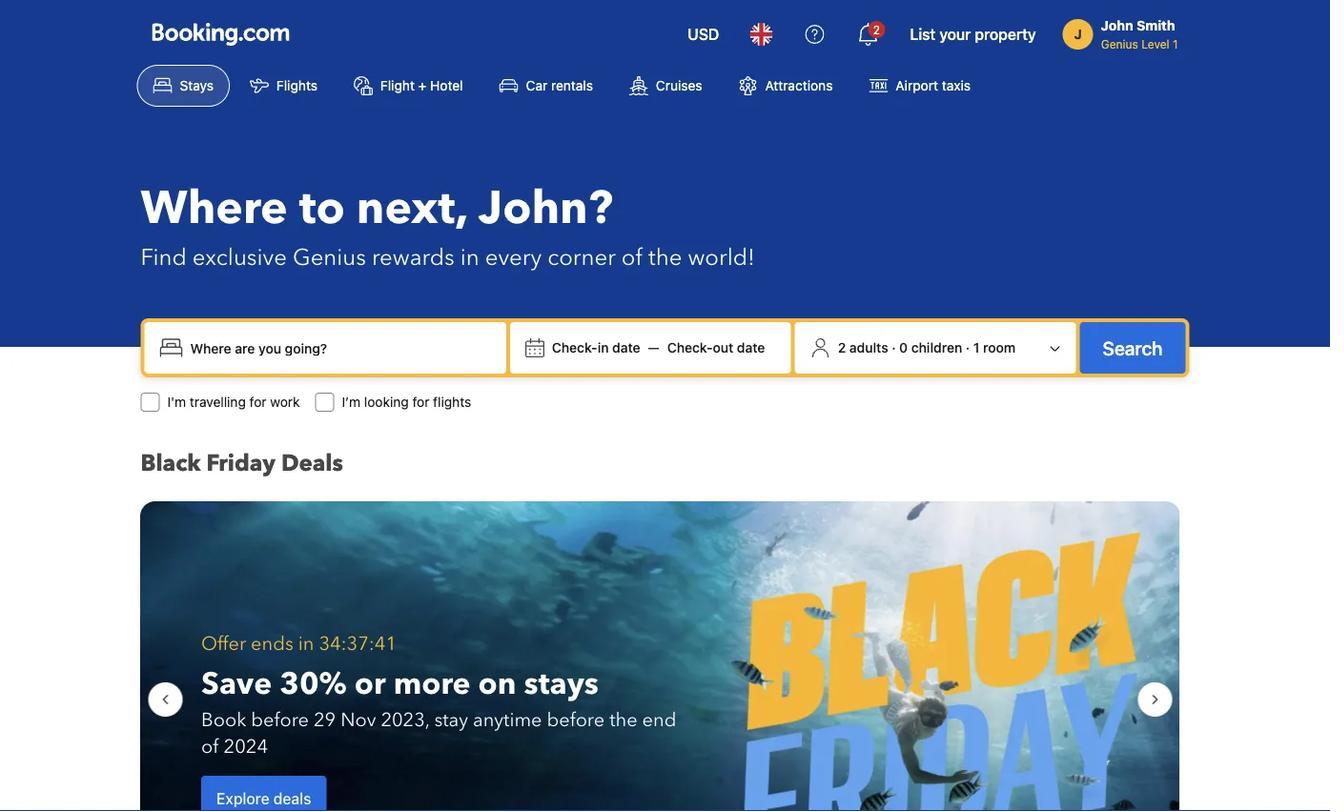 Task type: locate. For each thing, give the bounding box(es) containing it.
of
[[622, 242, 643, 273], [202, 734, 219, 761]]

nov
[[341, 708, 377, 734]]

check- left —
[[552, 340, 598, 356]]

for
[[250, 394, 267, 410], [413, 394, 430, 410]]

2 for from the left
[[413, 394, 430, 410]]

0 horizontal spatial the
[[610, 708, 638, 734]]

list your property
[[910, 25, 1037, 43]]

· right 'children'
[[966, 340, 970, 356]]

0 horizontal spatial ·
[[892, 340, 896, 356]]

2 left adults
[[838, 340, 846, 356]]

john
[[1101, 18, 1134, 33]]

1 left the room
[[974, 340, 980, 356]]

taxis
[[942, 78, 971, 93]]

john?
[[479, 177, 613, 240]]

1 horizontal spatial genius
[[1101, 37, 1139, 51]]

29
[[314, 708, 336, 734]]

next,
[[357, 177, 468, 240]]

level
[[1142, 37, 1170, 51]]

every
[[485, 242, 542, 273]]

offer
[[202, 631, 247, 658]]

search
[[1103, 337, 1163, 359]]

1 horizontal spatial check-
[[667, 340, 713, 356]]

i'm
[[167, 394, 186, 410]]

0 horizontal spatial of
[[202, 734, 219, 761]]

0 horizontal spatial genius
[[293, 242, 366, 273]]

1 vertical spatial the
[[610, 708, 638, 734]]

book
[[202, 708, 247, 734]]

1 horizontal spatial before
[[548, 708, 605, 734]]

1 vertical spatial genius
[[293, 242, 366, 273]]

2
[[874, 23, 880, 36], [838, 340, 846, 356]]

before up 2024
[[252, 708, 309, 734]]

hotel
[[430, 78, 463, 93]]

1 horizontal spatial ·
[[966, 340, 970, 356]]

1 vertical spatial of
[[202, 734, 219, 761]]

1 before from the left
[[252, 708, 309, 734]]

date
[[612, 340, 641, 356], [737, 340, 765, 356]]

2 horizontal spatial in
[[598, 340, 609, 356]]

check-out date button
[[660, 331, 773, 365]]

stays
[[525, 664, 599, 705]]

·
[[892, 340, 896, 356], [966, 340, 970, 356]]

search button
[[1080, 322, 1186, 374]]

the left world!
[[649, 242, 682, 273]]

for for travelling
[[250, 394, 267, 410]]

offer ends in 34:37:41 save 30% or more on stays book before 29 nov 2023, stay anytime before the end of 2024
[[202, 631, 677, 761]]

2 button
[[845, 11, 891, 57]]

end
[[643, 708, 677, 734]]

genius down to
[[293, 242, 366, 273]]

+
[[418, 78, 427, 93]]

0 horizontal spatial before
[[252, 708, 309, 734]]

the inside offer ends in 34:37:41 save 30% or more on stays book before 29 nov 2023, stay anytime before the end of 2024
[[610, 708, 638, 734]]

2023,
[[381, 708, 430, 734]]

explore deals
[[217, 790, 312, 808]]

date right out
[[737, 340, 765, 356]]

attractions
[[765, 78, 833, 93]]

1 horizontal spatial of
[[622, 242, 643, 273]]

0 horizontal spatial date
[[612, 340, 641, 356]]

2 · from the left
[[966, 340, 970, 356]]

0 horizontal spatial 2
[[838, 340, 846, 356]]

exclusive
[[192, 242, 287, 273]]

2024
[[224, 734, 269, 761]]

1 vertical spatial 2
[[838, 340, 846, 356]]

0 horizontal spatial in
[[299, 631, 315, 658]]

1 horizontal spatial for
[[413, 394, 430, 410]]

before down stays
[[548, 708, 605, 734]]

airport taxis link
[[853, 65, 987, 107]]

for left work
[[250, 394, 267, 410]]

of inside where to next, john? find exclusive genius rewards in every corner of the world!
[[622, 242, 643, 273]]

1 horizontal spatial in
[[460, 242, 479, 273]]

car
[[526, 78, 548, 93]]

i'm travelling for work
[[167, 394, 300, 410]]

in left every at top
[[460, 242, 479, 273]]

0 vertical spatial 2
[[874, 23, 880, 36]]

genius
[[1101, 37, 1139, 51], [293, 242, 366, 273]]

1 vertical spatial 1
[[974, 340, 980, 356]]

in
[[460, 242, 479, 273], [598, 340, 609, 356], [299, 631, 315, 658]]

the inside where to next, john? find exclusive genius rewards in every corner of the world!
[[649, 242, 682, 273]]

1 for from the left
[[250, 394, 267, 410]]

2 date from the left
[[737, 340, 765, 356]]

1 horizontal spatial date
[[737, 340, 765, 356]]

0 vertical spatial 1
[[1173, 37, 1178, 51]]

room
[[983, 340, 1016, 356]]

rentals
[[551, 78, 593, 93]]

2 vertical spatial in
[[299, 631, 315, 658]]

date left —
[[612, 340, 641, 356]]

flights
[[433, 394, 471, 410]]

deals
[[274, 790, 312, 808]]

0 vertical spatial in
[[460, 242, 479, 273]]

of right corner
[[622, 242, 643, 273]]

of inside offer ends in 34:37:41 save 30% or more on stays book before 29 nov 2023, stay anytime before the end of 2024
[[202, 734, 219, 761]]

in right ends
[[299, 631, 315, 658]]

where to next, john? find exclusive genius rewards in every corner of the world!
[[141, 177, 755, 273]]

0 vertical spatial of
[[622, 242, 643, 273]]

anytime
[[474, 708, 543, 734]]

usd
[[688, 25, 720, 43]]

0 horizontal spatial for
[[250, 394, 267, 410]]

cruises
[[656, 78, 703, 93]]

1 right level
[[1173, 37, 1178, 51]]

save
[[202, 664, 273, 705]]

flight + hotel link
[[338, 65, 479, 107]]

1 horizontal spatial 2
[[874, 23, 880, 36]]

genius down the john
[[1101, 37, 1139, 51]]

i'm
[[342, 394, 361, 410]]

of down 'book'
[[202, 734, 219, 761]]

· left 0
[[892, 340, 896, 356]]

0 horizontal spatial check-
[[552, 340, 598, 356]]

the
[[649, 242, 682, 273], [610, 708, 638, 734]]

for left 'flights'
[[413, 394, 430, 410]]

1 horizontal spatial the
[[649, 242, 682, 273]]

more
[[394, 664, 471, 705]]

0 horizontal spatial 1
[[974, 340, 980, 356]]

in left —
[[598, 340, 609, 356]]

the left end
[[610, 708, 638, 734]]

0 vertical spatial the
[[649, 242, 682, 273]]

flights link
[[234, 65, 334, 107]]

0 vertical spatial genius
[[1101, 37, 1139, 51]]

check-
[[552, 340, 598, 356], [667, 340, 713, 356]]

list
[[910, 25, 936, 43]]

2 left list
[[874, 23, 880, 36]]

1 horizontal spatial 1
[[1173, 37, 1178, 51]]

black
[[141, 448, 201, 479]]

black friday deals
[[141, 448, 343, 479]]

1
[[1173, 37, 1178, 51], [974, 340, 980, 356]]

check- right —
[[667, 340, 713, 356]]

1 vertical spatial in
[[598, 340, 609, 356]]

before
[[252, 708, 309, 734], [548, 708, 605, 734]]

smith
[[1137, 18, 1176, 33]]

j
[[1075, 26, 1082, 42]]



Task type: describe. For each thing, give the bounding box(es) containing it.
adults
[[850, 340, 889, 356]]

children
[[912, 340, 963, 356]]

stays link
[[137, 65, 230, 107]]

where
[[141, 177, 288, 240]]

i'm looking for flights
[[342, 394, 471, 410]]

1 inside dropdown button
[[974, 340, 980, 356]]

explore
[[217, 790, 270, 808]]

0
[[900, 340, 908, 356]]

2 check- from the left
[[667, 340, 713, 356]]

check-in date button
[[545, 331, 648, 365]]

to
[[299, 177, 345, 240]]

flight
[[381, 78, 415, 93]]

work
[[270, 394, 300, 410]]

looking
[[364, 394, 409, 410]]

in inside where to next, john? find exclusive genius rewards in every corner of the world!
[[460, 242, 479, 273]]

explore deals link
[[202, 776, 327, 812]]

or
[[355, 664, 386, 705]]

in inside offer ends in 34:37:41 save 30% or more on stays book before 29 nov 2023, stay anytime before the end of 2024
[[299, 631, 315, 658]]

friday
[[207, 448, 276, 479]]

2 before from the left
[[548, 708, 605, 734]]

john smith genius level 1
[[1101, 18, 1178, 51]]

1 · from the left
[[892, 340, 896, 356]]

—
[[648, 340, 660, 356]]

deals
[[281, 448, 343, 479]]

travelling
[[190, 394, 246, 410]]

cruises link
[[613, 65, 719, 107]]

stay
[[435, 708, 469, 734]]

2 for 2 adults · 0 children · 1 room
[[838, 340, 846, 356]]

stays
[[180, 78, 214, 93]]

booking.com image
[[152, 23, 289, 46]]

find
[[141, 242, 187, 273]]

1 inside john smith genius level 1
[[1173, 37, 1178, 51]]

corner
[[548, 242, 616, 273]]

2 adults · 0 children · 1 room
[[838, 340, 1016, 356]]

2 for 2
[[874, 23, 880, 36]]

Where are you going? field
[[183, 331, 499, 365]]

your
[[940, 25, 971, 43]]

30%
[[280, 664, 347, 705]]

genius inside where to next, john? find exclusive genius rewards in every corner of the world!
[[293, 242, 366, 273]]

34:37:41
[[319, 631, 397, 658]]

deals on stays image
[[141, 502, 1180, 812]]

1 date from the left
[[612, 340, 641, 356]]

2 adults · 0 children · 1 room button
[[803, 330, 1069, 366]]

world!
[[688, 242, 755, 273]]

airport
[[896, 78, 939, 93]]

rewards
[[372, 242, 455, 273]]

check-in date — check-out date
[[552, 340, 765, 356]]

out
[[713, 340, 734, 356]]

list your property link
[[899, 11, 1048, 57]]

flights
[[277, 78, 318, 93]]

attractions link
[[723, 65, 849, 107]]

property
[[975, 25, 1037, 43]]

car rentals
[[526, 78, 593, 93]]

1 check- from the left
[[552, 340, 598, 356]]

for for looking
[[413, 394, 430, 410]]

car rentals link
[[483, 65, 609, 107]]

flight + hotel
[[381, 78, 463, 93]]

ends
[[251, 631, 294, 658]]

genius inside john smith genius level 1
[[1101, 37, 1139, 51]]

your account menu john smith genius level 1 element
[[1063, 9, 1186, 52]]

airport taxis
[[896, 78, 971, 93]]

on
[[479, 664, 517, 705]]

usd button
[[677, 11, 731, 57]]



Task type: vqa. For each thing, say whether or not it's contained in the screenshot.
President's on the top of page
no



